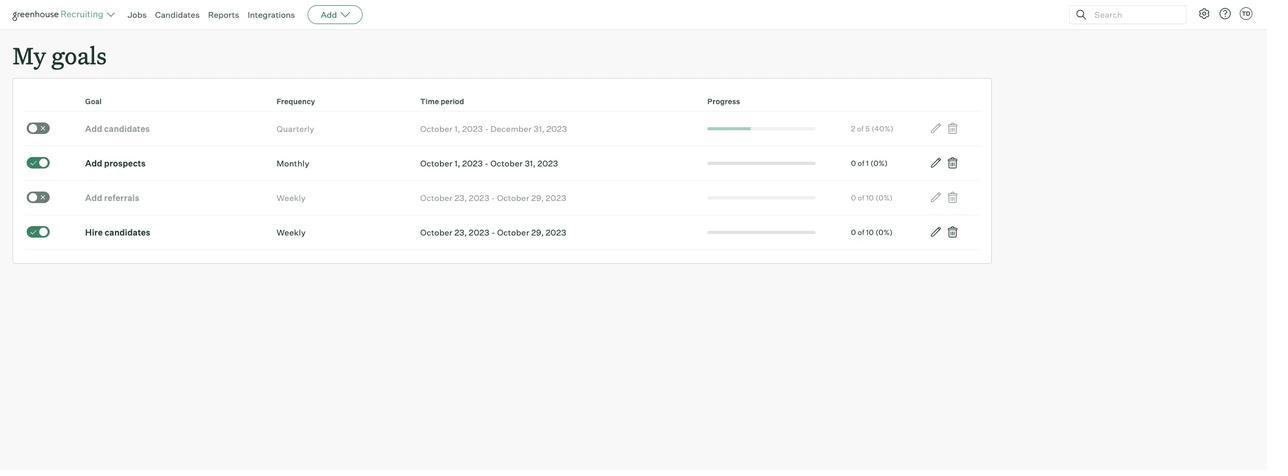 Task type: locate. For each thing, give the bounding box(es) containing it.
1 vertical spatial 31,
[[525, 158, 536, 168]]

configure image
[[1199, 7, 1211, 20]]

2 weekly from the top
[[277, 227, 306, 237]]

hire candidates
[[85, 227, 151, 237]]

candidates up 'prospects'
[[104, 123, 150, 134]]

1 vertical spatial october 23, 2023 - october 29, 2023
[[420, 227, 567, 237]]

1 vertical spatial 29,
[[532, 227, 544, 237]]

(0%)
[[871, 158, 888, 167], [876, 193, 893, 202], [876, 228, 893, 236]]

3 remove goal icon image from the top
[[947, 191, 960, 204]]

4 edit goal icon image from the top
[[930, 226, 943, 238]]

- for hire candidates
[[492, 227, 495, 237]]

2 0 from the top
[[851, 193, 857, 202]]

2 23, from the top
[[455, 227, 467, 237]]

0 vertical spatial 1,
[[455, 123, 460, 134]]

candidates right hire
[[105, 227, 151, 237]]

progress
[[708, 97, 741, 106]]

10
[[867, 193, 874, 202], [867, 228, 874, 236]]

remove goal icon image for add candidates
[[947, 122, 960, 135]]

0 of 1 (0%)
[[851, 158, 888, 167]]

(0%) for hire candidates
[[876, 228, 893, 236]]

0 vertical spatial 23,
[[455, 192, 467, 203]]

None checkbox
[[27, 122, 50, 134], [27, 157, 50, 168], [27, 191, 50, 203], [27, 226, 50, 237], [27, 122, 50, 134], [27, 157, 50, 168], [27, 191, 50, 203], [27, 226, 50, 237]]

4 remove goal icon image from the top
[[947, 226, 960, 238]]

29,
[[532, 192, 544, 203], [532, 227, 544, 237]]

2 vertical spatial (0%)
[[876, 228, 893, 236]]

0 vertical spatial 31,
[[534, 123, 545, 134]]

candidates
[[155, 9, 200, 20]]

2 vertical spatial 0
[[851, 228, 857, 236]]

0 of 10 (0%) for hire candidates
[[851, 228, 893, 236]]

october 23, 2023 - october 29, 2023
[[420, 192, 567, 203], [420, 227, 567, 237]]

1 weekly from the top
[[277, 192, 306, 203]]

of for add candidates
[[857, 124, 864, 133]]

0 vertical spatial october 23, 2023 - october 29, 2023
[[420, 192, 567, 203]]

0
[[851, 158, 857, 167], [851, 193, 857, 202], [851, 228, 857, 236]]

weekly
[[277, 192, 306, 203], [277, 227, 306, 237]]

1 remove goal icon image from the top
[[947, 122, 960, 135]]

add inside popup button
[[321, 9, 337, 20]]

progress bar for add prospects
[[708, 162, 816, 165]]

october
[[420, 123, 453, 134], [420, 158, 453, 168], [491, 158, 523, 168], [420, 192, 453, 203], [497, 192, 530, 203], [420, 227, 453, 237], [497, 227, 530, 237]]

0 vertical spatial (0%)
[[871, 158, 888, 167]]

2023
[[462, 123, 483, 134], [547, 123, 567, 134], [462, 158, 483, 168], [538, 158, 558, 168], [469, 192, 490, 203], [546, 192, 567, 203], [469, 227, 490, 237], [546, 227, 567, 237]]

edit goal icon image
[[930, 122, 943, 135], [930, 157, 943, 169], [930, 191, 943, 204], [930, 226, 943, 238]]

Search text field
[[1092, 7, 1177, 22]]

1 vertical spatial 10
[[867, 228, 874, 236]]

1 23, from the top
[[455, 192, 467, 203]]

referrals
[[104, 192, 139, 203]]

- for add referrals
[[492, 192, 495, 203]]

1 vertical spatial candidates
[[105, 227, 151, 237]]

goals
[[51, 40, 107, 71]]

5
[[866, 124, 870, 133]]

progress bar
[[643, 127, 816, 130], [708, 162, 816, 165], [708, 196, 816, 199], [708, 231, 816, 234]]

10 for hire candidates
[[867, 228, 874, 236]]

2 remove goal icon image from the top
[[947, 157, 960, 169]]

2 1, from the top
[[455, 158, 460, 168]]

december
[[491, 123, 532, 134]]

integrations
[[248, 9, 295, 20]]

october 1, 2023 - december 31, 2023
[[420, 123, 567, 134]]

reports link
[[208, 9, 239, 20]]

2 edit goal icon image from the top
[[930, 157, 943, 169]]

3 edit goal icon image from the top
[[930, 191, 943, 204]]

1, for december
[[455, 123, 460, 134]]

of
[[857, 124, 864, 133], [858, 158, 865, 167], [858, 193, 865, 202], [858, 228, 865, 236]]

0 of 10 (0%)
[[851, 193, 893, 202], [851, 228, 893, 236]]

0 of 10 (0%) for add referrals
[[851, 193, 893, 202]]

0 vertical spatial weekly
[[277, 192, 306, 203]]

31, for december
[[534, 123, 545, 134]]

2 10 from the top
[[867, 228, 874, 236]]

1 vertical spatial weekly
[[277, 227, 306, 237]]

october 1, 2023 - october 31, 2023
[[420, 158, 558, 168]]

-
[[485, 123, 489, 134], [485, 158, 489, 168], [492, 192, 495, 203], [492, 227, 495, 237]]

23, for hire candidates
[[455, 227, 467, 237]]

10 for add referrals
[[867, 193, 874, 202]]

period
[[441, 97, 464, 106]]

3 0 from the top
[[851, 228, 857, 236]]

1
[[867, 158, 869, 167]]

2 october 23, 2023 - october 29, 2023 from the top
[[420, 227, 567, 237]]

23,
[[455, 192, 467, 203], [455, 227, 467, 237]]

candidates link
[[155, 9, 200, 20]]

prospects
[[104, 158, 146, 168]]

add for add prospects
[[85, 158, 102, 168]]

0 vertical spatial 0 of 10 (0%)
[[851, 193, 893, 202]]

add
[[321, 9, 337, 20], [85, 123, 102, 134], [85, 158, 102, 168], [85, 192, 102, 203]]

0 vertical spatial 0
[[851, 158, 857, 167]]

1 edit goal icon image from the top
[[930, 122, 943, 135]]

0 vertical spatial 10
[[867, 193, 874, 202]]

31,
[[534, 123, 545, 134], [525, 158, 536, 168]]

2 0 of 10 (0%) from the top
[[851, 228, 893, 236]]

integrations link
[[248, 9, 295, 20]]

1 29, from the top
[[532, 192, 544, 203]]

1 vertical spatial 23,
[[455, 227, 467, 237]]

progress bar for hire candidates
[[708, 231, 816, 234]]

1 vertical spatial 1,
[[455, 158, 460, 168]]

remove goal icon image
[[947, 122, 960, 135], [947, 157, 960, 169], [947, 191, 960, 204], [947, 226, 960, 238]]

1 vertical spatial 0
[[851, 193, 857, 202]]

1 0 of 10 (0%) from the top
[[851, 193, 893, 202]]

1 0 from the top
[[851, 158, 857, 167]]

1,
[[455, 123, 460, 134], [455, 158, 460, 168]]

weekly for add referrals
[[277, 192, 306, 203]]

hire
[[85, 227, 103, 237]]

candidates
[[104, 123, 150, 134], [105, 227, 151, 237]]

1 1, from the top
[[455, 123, 460, 134]]

of for hire candidates
[[858, 228, 865, 236]]

1 10 from the top
[[867, 193, 874, 202]]

31, down december
[[525, 158, 536, 168]]

31, right december
[[534, 123, 545, 134]]

1 october 23, 2023 - october 29, 2023 from the top
[[420, 192, 567, 203]]

0 vertical spatial 29,
[[532, 192, 544, 203]]

1, down "october 1, 2023 - december 31, 2023"
[[455, 158, 460, 168]]

0 vertical spatial candidates
[[104, 123, 150, 134]]

1 vertical spatial (0%)
[[876, 193, 893, 202]]

23, for add referrals
[[455, 192, 467, 203]]

- for add candidates
[[485, 123, 489, 134]]

1 vertical spatial 0 of 10 (0%)
[[851, 228, 893, 236]]

1, down the period
[[455, 123, 460, 134]]

add prospects
[[85, 158, 146, 168]]

0 for add referrals
[[851, 193, 857, 202]]

october 23, 2023 - october 29, 2023 for add referrals
[[420, 192, 567, 203]]

2 29, from the top
[[532, 227, 544, 237]]



Task type: vqa. For each thing, say whether or not it's contained in the screenshot.
Add corresponding to Add prospects
yes



Task type: describe. For each thing, give the bounding box(es) containing it.
add candidates
[[85, 123, 150, 134]]

0 for hire candidates
[[851, 228, 857, 236]]

monthly
[[277, 158, 309, 168]]

add button
[[308, 5, 363, 24]]

of for add prospects
[[858, 158, 865, 167]]

progress bar for add candidates
[[643, 127, 816, 130]]

edit goal icon image for add candidates
[[930, 122, 943, 135]]

edit goal icon image for add prospects
[[930, 157, 943, 169]]

remove goal icon image for hire candidates
[[947, 226, 960, 238]]

quarterly
[[277, 123, 314, 134]]

1, for october
[[455, 158, 460, 168]]

add for add candidates
[[85, 123, 102, 134]]

add for add
[[321, 9, 337, 20]]

time period
[[420, 97, 464, 106]]

29, for candidates
[[532, 227, 544, 237]]

my
[[13, 40, 46, 71]]

remove goal icon image for add prospects
[[947, 157, 960, 169]]

greenhouse recruiting image
[[13, 8, 107, 21]]

add referrals
[[85, 192, 139, 203]]

0 for add prospects
[[851, 158, 857, 167]]

my goals
[[13, 40, 107, 71]]

td
[[1243, 10, 1251, 17]]

progress bar for add referrals
[[708, 196, 816, 199]]

29, for referrals
[[532, 192, 544, 203]]

of for add referrals
[[858, 193, 865, 202]]

(0%) for add prospects
[[871, 158, 888, 167]]

edit goal icon image for hire candidates
[[930, 226, 943, 238]]

reports
[[208, 9, 239, 20]]

jobs
[[128, 9, 147, 20]]

candidates for hire candidates
[[105, 227, 151, 237]]

add for add referrals
[[85, 192, 102, 203]]

weekly for hire candidates
[[277, 227, 306, 237]]

october 23, 2023 - october 29, 2023 for hire candidates
[[420, 227, 567, 237]]

time
[[420, 97, 439, 106]]

edit goal icon image for add referrals
[[930, 191, 943, 204]]

td button
[[1240, 7, 1253, 20]]

remove goal icon image for add referrals
[[947, 191, 960, 204]]

jobs link
[[128, 9, 147, 20]]

- for add prospects
[[485, 158, 489, 168]]

31, for october
[[525, 158, 536, 168]]

frequency
[[277, 97, 315, 106]]

2 of 5 (40%)
[[851, 124, 894, 133]]

td button
[[1238, 5, 1255, 22]]

goal
[[85, 97, 102, 106]]

(40%)
[[872, 124, 894, 133]]

candidates for add candidates
[[104, 123, 150, 134]]

2
[[851, 124, 856, 133]]

(0%) for add referrals
[[876, 193, 893, 202]]



